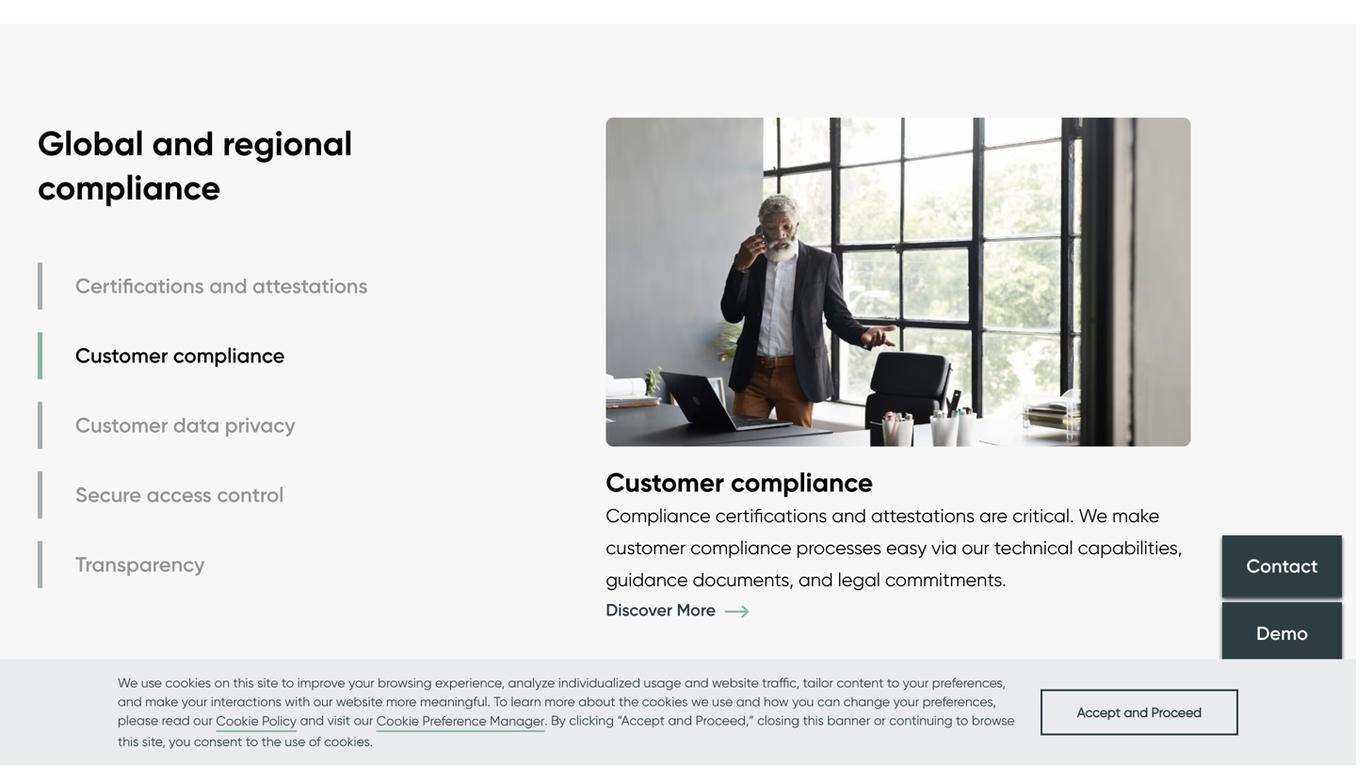 Task type: describe. For each thing, give the bounding box(es) containing it.
banner
[[827, 713, 871, 729]]

secure
[[75, 482, 141, 508]]

"accept
[[618, 713, 665, 729]]

manager
[[490, 714, 545, 730]]

guidance
[[606, 569, 688, 592]]

analyze
[[508, 676, 555, 692]]

or
[[874, 713, 886, 729]]

make inside we use cookies on this site to improve your browsing experience, analyze individualized usage and website traffic, tailor content to your preferences, and make your interactions with our website more meaningful. to learn more about the cookies we use and how you can change your preferences, please read our
[[145, 694, 178, 710]]

0 vertical spatial preferences,
[[932, 676, 1006, 692]]

read
[[162, 713, 190, 729]]

attestations inside customer compliance compliance certifications and attestations are critical. we make customer compliance processes easy via our technical capabilities, guidance documents, and legal commitments.
[[871, 505, 975, 528]]

of
[[309, 734, 321, 750]]

use inside . by clicking "accept and proceed," closing this banner or continuing to browse this site, you consent to the use of cookies.
[[285, 734, 306, 750]]

we inside customer compliance compliance certifications and attestations are critical. we make customer compliance processes easy via our technical capabilities, guidance documents, and legal commitments.
[[1079, 505, 1108, 528]]

customer for customer data privacy
[[75, 413, 168, 438]]

with
[[285, 694, 310, 710]]

contact link
[[1223, 536, 1343, 598]]

learn
[[511, 694, 541, 710]]

to down cookie policy link
[[246, 734, 258, 750]]

regional
[[223, 123, 353, 165]]

compliance
[[606, 505, 711, 528]]

access
[[147, 482, 212, 508]]

documents,
[[693, 569, 794, 592]]

transparency
[[75, 552, 205, 577]]

secure access control link
[[38, 472, 373, 519]]

. by clicking "accept and proceed," closing this banner or continuing to browse this site, you consent to the use of cookies.
[[118, 713, 1015, 750]]

accept and proceed
[[1078, 705, 1202, 721]]

customer for customer compliance
[[75, 343, 168, 368]]

contact
[[1247, 555, 1319, 578]]

and up customer compliance link
[[209, 273, 247, 299]]

1 vertical spatial website
[[336, 694, 383, 710]]

more
[[677, 600, 716, 621]]

meaningful.
[[420, 694, 491, 710]]

the inside we use cookies on this site to improve your browsing experience, analyze individualized usage and website traffic, tailor content to your preferences, and make your interactions with our website more meaningful. to learn more about the cookies we use and how you can change your preferences, please read our
[[619, 694, 639, 710]]

our down improve
[[313, 694, 333, 710]]

content
[[837, 676, 884, 692]]

secure access control
[[75, 482, 284, 508]]

commitments.
[[886, 569, 1007, 592]]

customer compliance link
[[38, 332, 373, 379]]

1 horizontal spatial website
[[712, 676, 759, 692]]

legal
[[838, 569, 881, 592]]

2 more from the left
[[545, 694, 575, 710]]

discover more
[[606, 600, 720, 621]]

certifications
[[75, 273, 204, 299]]

critical.
[[1013, 505, 1075, 528]]

customer data privacy
[[75, 413, 295, 438]]

traffic,
[[762, 676, 800, 692]]

2 horizontal spatial this
[[803, 713, 824, 729]]

please
[[118, 713, 158, 729]]

and inside global and regional compliance
[[152, 123, 214, 165]]

processes
[[797, 537, 882, 560]]

policy
[[262, 714, 297, 730]]

and down processes at the right bottom
[[799, 569, 833, 592]]

site
[[257, 676, 278, 692]]

1 more from the left
[[386, 694, 417, 710]]

customer
[[606, 537, 686, 560]]

certifications and attestations
[[75, 273, 368, 299]]

you inside we use cookies on this site to improve your browsing experience, analyze individualized usage and website traffic, tailor content to your preferences, and make your interactions with our website more meaningful. to learn more about the cookies we use and how you can change your preferences, please read our
[[793, 694, 814, 710]]

customer compliance compliance certifications and attestations are critical. we make customer compliance processes easy via our technical capabilities, guidance documents, and legal commitments.
[[606, 467, 1183, 592]]

visit
[[327, 713, 351, 729]]

and inside . by clicking "accept and proceed," closing this banner or continuing to browse this site, you consent to the use of cookies.
[[668, 713, 692, 729]]

we inside we use cookies on this site to improve your browsing experience, analyze individualized usage and website traffic, tailor content to your preferences, and make your interactions with our website more meaningful. to learn more about the cookies we use and how you can change your preferences, please read our
[[118, 676, 138, 692]]

to
[[494, 694, 508, 710]]

browsing
[[378, 676, 432, 692]]

and up processes at the right bottom
[[832, 505, 867, 528]]

continuing
[[890, 713, 953, 729]]

certifications
[[716, 505, 828, 528]]

cookie policy link
[[216, 712, 297, 733]]

via
[[932, 537, 957, 560]]

improve
[[297, 676, 345, 692]]

compliance inside global and regional compliance
[[38, 167, 221, 209]]

demo
[[1257, 622, 1309, 645]]

2 cookie from the left
[[377, 714, 419, 730]]

our inside customer compliance compliance certifications and attestations are critical. we make customer compliance processes easy via our technical capabilities, guidance documents, and legal commitments.
[[962, 537, 990, 560]]

0 horizontal spatial use
[[141, 676, 162, 692]]

you inside . by clicking "accept and proceed," closing this banner or continuing to browse this site, you consent to the use of cookies.
[[169, 734, 191, 750]]

compliance up the certifications
[[731, 467, 874, 499]]

accept
[[1078, 705, 1121, 721]]

technical
[[995, 537, 1074, 560]]

the inside . by clicking "accept and proceed," closing this banner or continuing to browse this site, you consent to the use of cookies.
[[262, 734, 282, 750]]

compliance down certifications and attestations
[[173, 343, 285, 368]]

individualized
[[559, 676, 641, 692]]

make inside customer compliance compliance certifications and attestations are critical. we make customer compliance processes easy via our technical capabilities, guidance documents, and legal commitments.
[[1113, 505, 1160, 528]]

.
[[545, 713, 548, 729]]

and inside "button"
[[1124, 705, 1149, 721]]



Task type: vqa. For each thing, say whether or not it's contained in the screenshot.
Customer compliance's Customer
yes



Task type: locate. For each thing, give the bounding box(es) containing it.
the
[[619, 694, 639, 710], [262, 734, 282, 750]]

0 horizontal spatial website
[[336, 694, 383, 710]]

and left how
[[737, 694, 761, 710]]

to up the change
[[887, 676, 900, 692]]

cookie
[[216, 714, 259, 730], [377, 714, 419, 730]]

1 horizontal spatial use
[[285, 734, 306, 750]]

website up "visit"
[[336, 694, 383, 710]]

website up proceed,"
[[712, 676, 759, 692]]

usage
[[644, 676, 682, 692]]

our
[[962, 537, 990, 560], [313, 694, 333, 710], [193, 713, 213, 729], [354, 713, 373, 729]]

discover more link
[[606, 600, 777, 621]]

we
[[1079, 505, 1108, 528], [118, 676, 138, 692]]

and right accept
[[1124, 705, 1149, 721]]

preferences,
[[932, 676, 1006, 692], [923, 694, 997, 710]]

customer
[[75, 343, 168, 368], [75, 413, 168, 438], [606, 467, 725, 499]]

this
[[233, 676, 254, 692], [803, 713, 824, 729], [118, 734, 139, 750]]

customer compliance
[[75, 343, 285, 368]]

use
[[141, 676, 162, 692], [712, 694, 733, 710], [285, 734, 306, 750]]

use up please
[[141, 676, 162, 692]]

compliance down 'global' in the left of the page
[[38, 167, 221, 209]]

compliance up documents,
[[691, 537, 792, 560]]

0 horizontal spatial you
[[169, 734, 191, 750]]

and up we
[[685, 676, 709, 692]]

are
[[980, 505, 1008, 528]]

this inside we use cookies on this site to improve your browsing experience, analyze individualized usage and website traffic, tailor content to your preferences, and make your interactions with our website more meaningful. to learn more about the cookies we use and how you can change your preferences, please read our
[[233, 676, 254, 692]]

and up the of
[[300, 713, 324, 729]]

our right "visit"
[[354, 713, 373, 729]]

1 vertical spatial we
[[118, 676, 138, 692]]

capabilities,
[[1078, 537, 1183, 560]]

0 horizontal spatial attestations
[[253, 273, 368, 299]]

0 vertical spatial website
[[712, 676, 759, 692]]

1 horizontal spatial the
[[619, 694, 639, 710]]

1 horizontal spatial cookies
[[642, 694, 688, 710]]

can
[[818, 694, 841, 710]]

global and regional compliance
[[38, 123, 353, 209]]

make up capabilities,
[[1113, 505, 1160, 528]]

our inside cookie policy and visit our cookie preference manager
[[354, 713, 373, 729]]

cookies.
[[324, 734, 373, 750]]

our right via
[[962, 537, 990, 560]]

the up "accept
[[619, 694, 639, 710]]

demo link
[[1223, 603, 1343, 665]]

1 vertical spatial attestations
[[871, 505, 975, 528]]

to right site
[[282, 676, 294, 692]]

consent
[[194, 734, 242, 750]]

use up proceed,"
[[712, 694, 733, 710]]

experience,
[[435, 676, 505, 692]]

0 horizontal spatial this
[[118, 734, 139, 750]]

make
[[1113, 505, 1160, 528], [145, 694, 178, 710]]

on
[[214, 676, 230, 692]]

control
[[217, 482, 284, 508]]

0 vertical spatial attestations
[[253, 273, 368, 299]]

cookies
[[165, 676, 211, 692], [642, 694, 688, 710]]

change
[[844, 694, 890, 710]]

cookie policy and visit our cookie preference manager
[[216, 713, 545, 730]]

0 vertical spatial cookies
[[165, 676, 211, 692]]

cookie down browsing
[[377, 714, 419, 730]]

compliance
[[38, 167, 221, 209], [173, 343, 285, 368], [731, 467, 874, 499], [691, 537, 792, 560]]

1 vertical spatial make
[[145, 694, 178, 710]]

use left the of
[[285, 734, 306, 750]]

0 horizontal spatial make
[[145, 694, 178, 710]]

1 horizontal spatial more
[[545, 694, 575, 710]]

0 vertical spatial you
[[793, 694, 814, 710]]

we up please
[[118, 676, 138, 692]]

data
[[173, 413, 220, 438]]

and inside cookie policy and visit our cookie preference manager
[[300, 713, 324, 729]]

1 horizontal spatial we
[[1079, 505, 1108, 528]]

cookie preference manager link
[[377, 712, 545, 733]]

interactions
[[211, 694, 282, 710]]

0 vertical spatial this
[[233, 676, 254, 692]]

by
[[551, 713, 566, 729]]

0 vertical spatial make
[[1113, 505, 1160, 528]]

cookie down interactions at the bottom left
[[216, 714, 259, 730]]

make up read
[[145, 694, 178, 710]]

tailor
[[803, 676, 834, 692]]

professional supporting and managing client needs. image
[[606, 99, 1191, 466]]

to left browse
[[956, 713, 969, 729]]

easy
[[887, 537, 927, 560]]

site,
[[142, 734, 166, 750]]

we up capabilities,
[[1079, 505, 1108, 528]]

0 vertical spatial customer
[[75, 343, 168, 368]]

and
[[152, 123, 214, 165], [209, 273, 247, 299], [832, 505, 867, 528], [799, 569, 833, 592], [685, 676, 709, 692], [118, 694, 142, 710], [737, 694, 761, 710], [1124, 705, 1149, 721], [300, 713, 324, 729], [668, 713, 692, 729]]

customer inside "link"
[[75, 413, 168, 438]]

0 vertical spatial the
[[619, 694, 639, 710]]

1 horizontal spatial attestations
[[871, 505, 975, 528]]

about
[[579, 694, 616, 710]]

customer up compliance
[[606, 467, 725, 499]]

and up please
[[118, 694, 142, 710]]

proceed,"
[[696, 713, 754, 729]]

closing
[[758, 713, 800, 729]]

customer up secure
[[75, 413, 168, 438]]

this down please
[[118, 734, 139, 750]]

you down read
[[169, 734, 191, 750]]

customer data privacy link
[[38, 402, 373, 449]]

0 horizontal spatial cookie
[[216, 714, 259, 730]]

the down policy
[[262, 734, 282, 750]]

our up consent
[[193, 713, 213, 729]]

1 vertical spatial the
[[262, 734, 282, 750]]

2 vertical spatial use
[[285, 734, 306, 750]]

this down can
[[803, 713, 824, 729]]

we
[[691, 694, 709, 710]]

certifications and attestations link
[[38, 263, 373, 310]]

0 horizontal spatial we
[[118, 676, 138, 692]]

browse
[[972, 713, 1015, 729]]

this up interactions at the bottom left
[[233, 676, 254, 692]]

accept and proceed button
[[1041, 690, 1239, 736]]

we use cookies on this site to improve your browsing experience, analyze individualized usage and website traffic, tailor content to your preferences, and make your interactions with our website more meaningful. to learn more about the cookies we use and how you can change your preferences, please read our
[[118, 676, 1006, 729]]

discover
[[606, 600, 673, 621]]

customer inside customer compliance compliance certifications and attestations are critical. we make customer compliance processes easy via our technical capabilities, guidance documents, and legal commitments.
[[606, 467, 725, 499]]

and down we
[[668, 713, 692, 729]]

1 horizontal spatial this
[[233, 676, 254, 692]]

how
[[764, 694, 789, 710]]

0 horizontal spatial the
[[262, 734, 282, 750]]

1 vertical spatial you
[[169, 734, 191, 750]]

1 horizontal spatial cookie
[[377, 714, 419, 730]]

1 vertical spatial preferences,
[[923, 694, 997, 710]]

0 horizontal spatial cookies
[[165, 676, 211, 692]]

preference
[[423, 714, 487, 730]]

1 vertical spatial customer
[[75, 413, 168, 438]]

clicking
[[569, 713, 614, 729]]

more up by
[[545, 694, 575, 710]]

customer down certifications at the left top of page
[[75, 343, 168, 368]]

proceed
[[1152, 705, 1202, 721]]

transparency link
[[38, 542, 373, 589]]

1 vertical spatial use
[[712, 694, 733, 710]]

privacy
[[225, 413, 295, 438]]

0 vertical spatial use
[[141, 676, 162, 692]]

1 horizontal spatial make
[[1113, 505, 1160, 528]]

1 vertical spatial this
[[803, 713, 824, 729]]

attestations
[[253, 273, 368, 299], [871, 505, 975, 528]]

you
[[793, 694, 814, 710], [169, 734, 191, 750]]

2 horizontal spatial use
[[712, 694, 733, 710]]

cookies down usage
[[642, 694, 688, 710]]

0 horizontal spatial more
[[386, 694, 417, 710]]

1 horizontal spatial you
[[793, 694, 814, 710]]

you down tailor
[[793, 694, 814, 710]]

more down browsing
[[386, 694, 417, 710]]

and right 'global' in the left of the page
[[152, 123, 214, 165]]

more
[[386, 694, 417, 710], [545, 694, 575, 710]]

global
[[38, 123, 144, 165]]

1 cookie from the left
[[216, 714, 259, 730]]

cookies left on
[[165, 676, 211, 692]]

website
[[712, 676, 759, 692], [336, 694, 383, 710]]

2 vertical spatial this
[[118, 734, 139, 750]]

0 vertical spatial we
[[1079, 505, 1108, 528]]

1 vertical spatial cookies
[[642, 694, 688, 710]]

2 vertical spatial customer
[[606, 467, 725, 499]]



